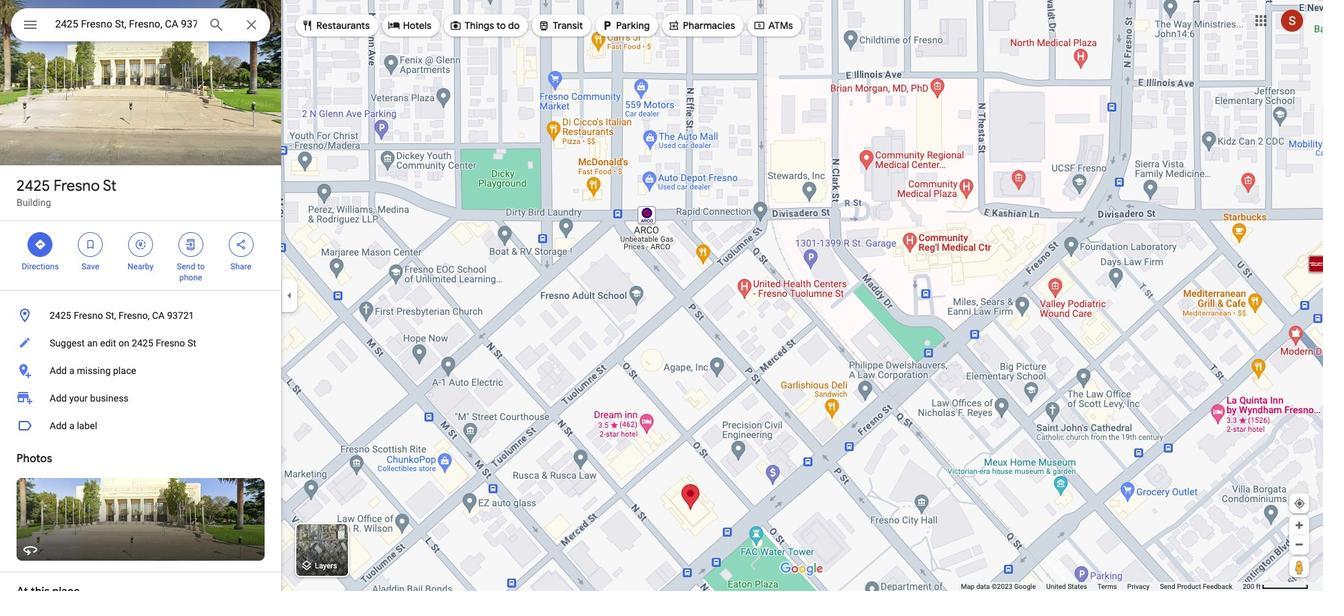 Task type: describe. For each thing, give the bounding box(es) containing it.
zoom in image
[[1294, 520, 1304, 531]]

add for add a missing place
[[50, 365, 67, 376]]

missing
[[77, 365, 111, 376]]

fresno,
[[119, 310, 150, 321]]

st,
[[105, 310, 116, 321]]

show your location image
[[1293, 498, 1306, 510]]


[[601, 18, 613, 33]]

edit
[[100, 338, 116, 349]]

st inside 2425 fresno st building
[[103, 176, 117, 196]]

add your business link
[[0, 385, 281, 412]]

93721
[[167, 310, 194, 321]]

your
[[69, 393, 88, 404]]

a for missing
[[69, 365, 74, 376]]

add for add a label
[[50, 420, 67, 431]]

2425 inside button
[[132, 338, 153, 349]]

show street view coverage image
[[1289, 557, 1309, 577]]


[[84, 237, 97, 252]]

label
[[77, 420, 97, 431]]

map
[[961, 583, 974, 591]]

send to phone
[[177, 262, 205, 283]]

do
[[508, 19, 520, 32]]

fresno for st,
[[74, 310, 103, 321]]

200 ft button
[[1243, 583, 1309, 591]]

add a label button
[[0, 412, 281, 440]]

nearby
[[128, 262, 154, 271]]

google account: sheryl atherton  
(sheryl.atherton@adept.ai) image
[[1281, 9, 1303, 31]]

 parking
[[601, 18, 650, 33]]

 things to do
[[449, 18, 520, 33]]


[[22, 15, 39, 34]]

send for send product feedback
[[1160, 583, 1175, 591]]

united states button
[[1046, 582, 1087, 591]]

product
[[1177, 583, 1201, 591]]

atms
[[768, 19, 793, 32]]

privacy
[[1127, 583, 1149, 591]]

transit
[[553, 19, 583, 32]]

states
[[1068, 583, 1087, 591]]

layers
[[315, 562, 337, 571]]

ft
[[1256, 583, 1261, 591]]

feedback
[[1203, 583, 1232, 591]]

2425 fresno st, fresno, ca 93721 button
[[0, 302, 281, 329]]

 search field
[[11, 8, 270, 44]]

suggest an edit on 2425 fresno st button
[[0, 329, 281, 357]]

200 ft
[[1243, 583, 1261, 591]]

2425 fresno st main content
[[0, 0, 281, 591]]

add a missing place
[[50, 365, 136, 376]]

add for add your business
[[50, 393, 67, 404]]


[[449, 18, 462, 33]]

pharmacies
[[683, 19, 735, 32]]

photos
[[17, 452, 52, 466]]

 transit
[[538, 18, 583, 33]]

united states
[[1046, 583, 1087, 591]]


[[134, 237, 147, 252]]


[[668, 18, 680, 33]]

actions for 2425 fresno st region
[[0, 221, 281, 290]]

ca
[[152, 310, 165, 321]]


[[753, 18, 766, 33]]

phone
[[179, 273, 202, 283]]

things
[[465, 19, 494, 32]]

collapse side panel image
[[282, 288, 297, 303]]


[[388, 18, 400, 33]]

 button
[[11, 8, 50, 44]]



Task type: locate. For each thing, give the bounding box(es) containing it.
1 vertical spatial send
[[1160, 583, 1175, 591]]

©2023
[[992, 583, 1012, 591]]

2425
[[17, 176, 50, 196], [50, 310, 71, 321], [132, 338, 153, 349]]

fresno inside "button"
[[74, 310, 103, 321]]

2425 up building
[[17, 176, 50, 196]]

0 vertical spatial st
[[103, 176, 117, 196]]

none field inside "2425 fresno st, fresno, ca 93721" field
[[55, 16, 197, 32]]


[[301, 18, 314, 33]]

0 vertical spatial 2425
[[17, 176, 50, 196]]

add your business
[[50, 393, 129, 404]]

fresno
[[54, 176, 100, 196], [74, 310, 103, 321], [156, 338, 185, 349]]

suggest an edit on 2425 fresno st
[[50, 338, 196, 349]]

1 vertical spatial a
[[69, 420, 74, 431]]


[[538, 18, 550, 33]]

send inside send to phone
[[177, 262, 195, 271]]

fresno inside button
[[156, 338, 185, 349]]

200
[[1243, 583, 1254, 591]]

an
[[87, 338, 98, 349]]

1 horizontal spatial send
[[1160, 583, 1175, 591]]

directions
[[22, 262, 59, 271]]

2425 right on
[[132, 338, 153, 349]]

a left missing
[[69, 365, 74, 376]]

send product feedback
[[1160, 583, 1232, 591]]

3 add from the top
[[50, 420, 67, 431]]

2 vertical spatial 2425
[[132, 338, 153, 349]]

0 vertical spatial send
[[177, 262, 195, 271]]

add left your
[[50, 393, 67, 404]]

save
[[82, 262, 99, 271]]

to inside send to phone
[[197, 262, 205, 271]]

privacy button
[[1127, 582, 1149, 591]]


[[235, 237, 247, 252]]

fresno down 93721
[[156, 338, 185, 349]]

parking
[[616, 19, 650, 32]]

a for label
[[69, 420, 74, 431]]

zoom out image
[[1294, 540, 1304, 550]]

a inside button
[[69, 420, 74, 431]]

business
[[90, 393, 129, 404]]

send inside send product feedback button
[[1160, 583, 1175, 591]]

2425 inside 2425 fresno st building
[[17, 176, 50, 196]]

send
[[177, 262, 195, 271], [1160, 583, 1175, 591]]

 restaurants
[[301, 18, 370, 33]]

0 horizontal spatial send
[[177, 262, 195, 271]]

a left label
[[69, 420, 74, 431]]

to left do
[[496, 19, 506, 32]]

add a label
[[50, 420, 97, 431]]

footer
[[961, 582, 1243, 591]]

0 horizontal spatial st
[[103, 176, 117, 196]]

a inside button
[[69, 365, 74, 376]]

send left product
[[1160, 583, 1175, 591]]

fresno for st
[[54, 176, 100, 196]]

1 vertical spatial add
[[50, 393, 67, 404]]

1 a from the top
[[69, 365, 74, 376]]

terms button
[[1098, 582, 1117, 591]]

1 add from the top
[[50, 365, 67, 376]]

2425 fresno st building
[[17, 176, 117, 208]]

2 a from the top
[[69, 420, 74, 431]]

fresno inside 2425 fresno st building
[[54, 176, 100, 196]]

restaurants
[[316, 19, 370, 32]]

0 horizontal spatial to
[[197, 262, 205, 271]]

2 add from the top
[[50, 393, 67, 404]]

data
[[976, 583, 990, 591]]

send up phone
[[177, 262, 195, 271]]

google maps element
[[0, 0, 1323, 591]]

to
[[496, 19, 506, 32], [197, 262, 205, 271]]

hotels
[[403, 19, 431, 32]]

to inside  things to do
[[496, 19, 506, 32]]

st inside the suggest an edit on 2425 fresno st button
[[187, 338, 196, 349]]

share
[[230, 262, 251, 271]]


[[185, 237, 197, 252]]

1 horizontal spatial st
[[187, 338, 196, 349]]

add inside button
[[50, 420, 67, 431]]

0 vertical spatial a
[[69, 365, 74, 376]]

1 horizontal spatial to
[[496, 19, 506, 32]]

footer inside google maps element
[[961, 582, 1243, 591]]

add inside 'link'
[[50, 393, 67, 404]]

 hotels
[[388, 18, 431, 33]]


[[34, 237, 46, 252]]

2425 fresno st, fresno, ca 93721
[[50, 310, 194, 321]]

2425 for st,
[[50, 310, 71, 321]]

fresno left st,
[[74, 310, 103, 321]]

0 vertical spatial fresno
[[54, 176, 100, 196]]

fresno up 
[[54, 176, 100, 196]]

2425 up suggest on the left
[[50, 310, 71, 321]]

1 vertical spatial fresno
[[74, 310, 103, 321]]

google
[[1014, 583, 1036, 591]]

 atms
[[753, 18, 793, 33]]

2 vertical spatial add
[[50, 420, 67, 431]]

place
[[113, 365, 136, 376]]

add down suggest on the left
[[50, 365, 67, 376]]

a
[[69, 365, 74, 376], [69, 420, 74, 431]]

2 vertical spatial fresno
[[156, 338, 185, 349]]

2425 Fresno St, Fresno, CA 93721 field
[[11, 8, 270, 41]]

send for send to phone
[[177, 262, 195, 271]]

terms
[[1098, 583, 1117, 591]]

1 vertical spatial st
[[187, 338, 196, 349]]

to up phone
[[197, 262, 205, 271]]

add inside button
[[50, 365, 67, 376]]

 pharmacies
[[668, 18, 735, 33]]

united
[[1046, 583, 1066, 591]]

suggest
[[50, 338, 85, 349]]

send product feedback button
[[1160, 582, 1232, 591]]

2425 inside "button"
[[50, 310, 71, 321]]

add a missing place button
[[0, 357, 281, 385]]

on
[[118, 338, 129, 349]]

building
[[17, 197, 51, 208]]

1 vertical spatial 2425
[[50, 310, 71, 321]]

1 vertical spatial to
[[197, 262, 205, 271]]

st
[[103, 176, 117, 196], [187, 338, 196, 349]]

map data ©2023 google
[[961, 583, 1036, 591]]

add left label
[[50, 420, 67, 431]]

add
[[50, 365, 67, 376], [50, 393, 67, 404], [50, 420, 67, 431]]

0 vertical spatial add
[[50, 365, 67, 376]]

None field
[[55, 16, 197, 32]]

footer containing map data ©2023 google
[[961, 582, 1243, 591]]

2425 for st
[[17, 176, 50, 196]]

0 vertical spatial to
[[496, 19, 506, 32]]



Task type: vqa. For each thing, say whether or not it's contained in the screenshot.


